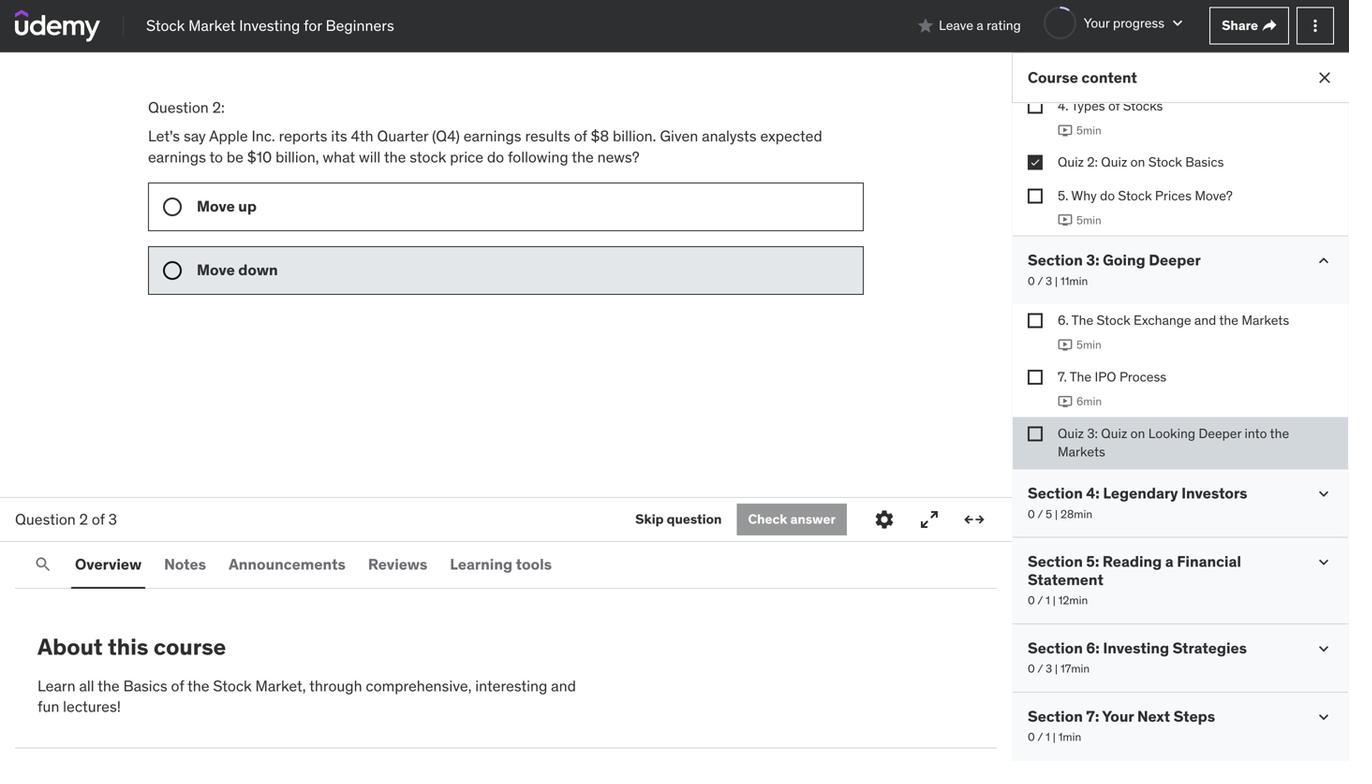 Task type: describe. For each thing, give the bounding box(es) containing it.
your inside section 7: your next steps 0 / 1 | 1min
[[1102, 707, 1134, 726]]

0 vertical spatial markets
[[1242, 312, 1289, 329]]

17min
[[1061, 662, 1090, 677]]

interesting
[[475, 677, 548, 696]]

section 3: going deeper button
[[1028, 251, 1201, 270]]

play the ipo process image
[[1058, 394, 1073, 409]]

11min
[[1061, 274, 1088, 288]]

reviews button
[[364, 543, 431, 588]]

stock market investing for beginners link
[[146, 15, 394, 36]]

quiz 2: quiz on stock basics
[[1058, 154, 1224, 171]]

/ inside section 5: reading a financial statement 0 / 1 | 12min
[[1038, 594, 1043, 608]]

about
[[37, 633, 103, 662]]

its
[[331, 126, 347, 146]]

looking
[[1149, 425, 1196, 442]]

notes
[[164, 555, 206, 574]]

stocks
[[1123, 97, 1163, 114]]

the down quarter
[[384, 147, 406, 167]]

about this course
[[37, 633, 226, 662]]

expanded view image
[[963, 509, 986, 531]]

small image for section 4: legendary investors
[[1315, 485, 1333, 504]]

xsmall image for 7. the ipo process
[[1028, 370, 1043, 385]]

on for looking
[[1131, 425, 1145, 442]]

of right 2
[[92, 510, 105, 529]]

deeper inside section 3: going deeper 0 / 3 | 11min
[[1149, 251, 1201, 270]]

move for move down
[[197, 261, 235, 280]]

and inside sidebar element
[[1195, 312, 1216, 329]]

for
[[304, 16, 322, 35]]

rating
[[987, 17, 1021, 34]]

learning
[[450, 555, 513, 574]]

play why do stock prices move? image
[[1058, 213, 1073, 228]]

0 for section 4: legendary investors
[[1028, 507, 1035, 522]]

leave a rating button
[[917, 3, 1021, 48]]

| inside section 7: your next steps 0 / 1 | 1min
[[1053, 730, 1056, 745]]

types
[[1071, 97, 1105, 114]]

stock up prices
[[1149, 154, 1182, 171]]

section 4: legendary investors 0 / 5 | 28min
[[1028, 484, 1248, 522]]

earnings
[[148, 147, 206, 167]]

basics inside learn all the basics of the stock market, through comprehensive, interesting and fun lectures!
[[123, 677, 167, 696]]

reviews
[[368, 555, 428, 574]]

be
[[227, 147, 244, 167]]

say
[[184, 126, 206, 146]]

basics inside sidebar element
[[1186, 154, 1224, 171]]

learning tools button
[[446, 543, 556, 588]]

question 2 of 3
[[15, 510, 117, 529]]

lectures!
[[63, 698, 121, 717]]

section for section 7: your next steps
[[1028, 707, 1083, 726]]

market,
[[255, 677, 306, 696]]

ipo
[[1095, 369, 1117, 386]]

quiz down play the ipo process 'image'
[[1058, 425, 1084, 442]]

xsmall image inside share button
[[1262, 18, 1277, 33]]

and inside learn all the basics of the stock market, through comprehensive, interesting and fun lectures!
[[551, 677, 576, 696]]

| inside section 5: reading a financial statement 0 / 1 | 12min
[[1053, 594, 1056, 608]]

section for section 5: reading a financial statement
[[1028, 552, 1083, 572]]

section 3: going deeper 0 / 3 | 11min
[[1028, 251, 1201, 288]]

news?
[[597, 147, 640, 167]]

why
[[1071, 187, 1097, 204]]

small image inside your progress dropdown button
[[1169, 14, 1187, 32]]

apple
[[209, 126, 248, 146]]

udemy image
[[15, 10, 100, 42]]

question for question 2: let's say apple inc. reports its 4th quarter (q4) earnings results of $8 billion. given analysts expected earnings to be $10 billion, what will the stock price do following the news?
[[148, 98, 209, 117]]

process
[[1120, 369, 1167, 386]]

0 inside section 5: reading a financial statement 0 / 1 | 12min
[[1028, 594, 1035, 608]]

following
[[508, 147, 568, 167]]

down
[[238, 261, 278, 280]]

financial
[[1177, 552, 1241, 572]]

/ for section 6: investing strategies
[[1038, 662, 1043, 677]]

search image
[[34, 556, 52, 574]]

course content
[[1028, 68, 1137, 87]]

small image for section 6: investing strategies
[[1315, 640, 1333, 659]]

5:
[[1086, 552, 1099, 572]]

this
[[108, 633, 149, 662]]

stock left exchange
[[1097, 312, 1131, 329]]

2: for question
[[212, 98, 225, 117]]

actions image
[[1306, 16, 1325, 35]]

the down course
[[187, 677, 209, 696]]

section 5: reading a financial statement 0 / 1 | 12min
[[1028, 552, 1241, 608]]

small image for section 3: going deeper
[[1315, 252, 1333, 270]]

reading
[[1103, 552, 1162, 572]]

of inside question 2: let's say apple inc. reports its 4th quarter (q4) earnings results of $8 billion. given analysts expected earnings to be $10 billion, what will the stock price do following the news?
[[574, 126, 587, 146]]

6. the stock exchange and the markets
[[1058, 312, 1289, 329]]

section for section 6: investing strategies
[[1028, 639, 1083, 658]]

/ for section 3: going deeper
[[1038, 274, 1043, 288]]

quiz 3: quiz on looking deeper into the markets
[[1058, 425, 1289, 461]]

2 xsmall image from the top
[[1028, 427, 1043, 442]]

xsmall image for 4. types of stocks
[[1028, 99, 1043, 114]]

12min
[[1059, 594, 1088, 608]]

$8
[[591, 126, 609, 146]]

stock
[[410, 147, 446, 167]]

check answer button
[[737, 504, 847, 536]]

5. why do stock prices move?
[[1058, 187, 1233, 204]]

6.
[[1058, 312, 1069, 329]]

6min
[[1077, 395, 1102, 409]]

section 6: investing strategies button
[[1028, 639, 1247, 658]]

course
[[1028, 68, 1078, 87]]

announcements
[[229, 555, 346, 574]]

5.
[[1058, 187, 1069, 204]]

investing for strategies
[[1103, 639, 1169, 658]]

share button
[[1210, 7, 1289, 45]]

share
[[1222, 17, 1258, 34]]

1 vertical spatial 3
[[108, 510, 117, 529]]

into
[[1245, 425, 1267, 442]]

let's say apple inc. reports its 4th quarter (q4) earnings results of $8 billion. given analysts expected earnings to be $10 billion, what will the stock price do following the news? group
[[148, 183, 864, 295]]

notes button
[[160, 543, 210, 588]]

investors
[[1182, 484, 1248, 503]]

move down
[[197, 261, 278, 280]]

section for section 4: legendary investors
[[1028, 484, 1083, 503]]

| for section 3: going deeper
[[1055, 274, 1058, 288]]

price
[[450, 147, 484, 167]]

section 6: investing strategies 0 / 3 | 17min
[[1028, 639, 1247, 677]]

28min
[[1061, 507, 1093, 522]]

3 for section 6: investing strategies
[[1046, 662, 1052, 677]]

will
[[359, 147, 381, 167]]

4:
[[1086, 484, 1100, 503]]

/ for section 4: legendary investors
[[1038, 507, 1043, 522]]

1 xsmall image from the top
[[1028, 189, 1043, 204]]

0 for section 3: going deeper
[[1028, 274, 1035, 288]]

(q4) earnings
[[432, 126, 522, 146]]



Task type: vqa. For each thing, say whether or not it's contained in the screenshot.
Introduction to the top
no



Task type: locate. For each thing, give the bounding box(es) containing it.
prices
[[1155, 187, 1192, 204]]

the
[[1072, 312, 1094, 329], [1070, 369, 1092, 386]]

beginners
[[326, 16, 394, 35]]

question
[[148, 98, 209, 117], [15, 510, 76, 529]]

of down course
[[171, 677, 184, 696]]

fun
[[37, 698, 59, 717]]

comprehensive,
[[366, 677, 472, 696]]

xsmall image for 6. the stock exchange and the markets
[[1028, 314, 1043, 329]]

the
[[384, 147, 406, 167], [572, 147, 594, 167], [1219, 312, 1239, 329], [1270, 425, 1289, 442], [98, 677, 120, 696], [187, 677, 209, 696]]

analysts
[[702, 126, 757, 146]]

leave a rating
[[939, 17, 1021, 34]]

deeper left "into"
[[1199, 425, 1242, 442]]

2 vertical spatial 3
[[1046, 662, 1052, 677]]

stock inside learn all the basics of the stock market, through comprehensive, interesting and fun lectures!
[[213, 677, 252, 696]]

/ left the 11min
[[1038, 274, 1043, 288]]

0 vertical spatial on
[[1131, 154, 1145, 171]]

of inside sidebar element
[[1108, 97, 1120, 114]]

3: down 6min
[[1087, 425, 1098, 442]]

section
[[1028, 251, 1083, 270], [1028, 484, 1083, 503], [1028, 552, 1083, 572], [1028, 639, 1083, 658], [1028, 707, 1083, 726]]

move for move up
[[197, 197, 235, 216]]

0 left 1min
[[1028, 730, 1035, 745]]

1 inside section 7: your next steps 0 / 1 | 1min
[[1046, 730, 1050, 745]]

inc. reports
[[252, 126, 327, 146]]

4. types of stocks
[[1058, 97, 1163, 114]]

stock down quiz 2: quiz on stock basics
[[1118, 187, 1152, 204]]

5min
[[1077, 123, 1102, 138], [1077, 213, 1102, 228], [1077, 338, 1102, 353]]

3 inside section 3: going deeper 0 / 3 | 11min
[[1046, 274, 1052, 288]]

2: for quiz
[[1087, 154, 1098, 171]]

1 vertical spatial 1
[[1046, 730, 1050, 745]]

section 7: your next steps 0 / 1 | 1min
[[1028, 707, 1215, 745]]

through
[[309, 677, 362, 696]]

0 vertical spatial a
[[977, 17, 984, 34]]

1 horizontal spatial and
[[1195, 312, 1216, 329]]

0 down statement
[[1028, 594, 1035, 608]]

markets
[[1242, 312, 1289, 329], [1058, 444, 1106, 461]]

the right exchange
[[1219, 312, 1239, 329]]

2 vertical spatial 5min
[[1077, 338, 1102, 353]]

1 left 12min
[[1046, 594, 1050, 608]]

3: for quiz
[[1087, 425, 1098, 442]]

| right '5'
[[1055, 507, 1058, 522]]

/ inside the section 4: legendary investors 0 / 5 | 28min
[[1038, 507, 1043, 522]]

statement
[[1028, 570, 1104, 590]]

3: up the 11min
[[1086, 251, 1100, 270]]

your left "progress"
[[1084, 14, 1110, 31]]

the down $8
[[572, 147, 594, 167]]

do right why
[[1100, 187, 1115, 204]]

0 horizontal spatial investing
[[239, 16, 300, 35]]

1 on from the top
[[1131, 154, 1145, 171]]

market
[[188, 16, 236, 35]]

2 0 from the top
[[1028, 507, 1035, 522]]

do inside sidebar element
[[1100, 187, 1115, 204]]

a inside section 5: reading a financial statement 0 / 1 | 12min
[[1165, 552, 1174, 572]]

3: inside section 3: going deeper 0 / 3 | 11min
[[1086, 251, 1100, 270]]

move left down
[[197, 261, 235, 280]]

2 vertical spatial small image
[[1315, 708, 1333, 727]]

3 left the 11min
[[1046, 274, 1052, 288]]

3 / from the top
[[1038, 594, 1043, 608]]

1 vertical spatial on
[[1131, 425, 1145, 442]]

of inside learn all the basics of the stock market, through comprehensive, interesting and fun lectures!
[[171, 677, 184, 696]]

deeper right going
[[1149, 251, 1201, 270]]

0 horizontal spatial and
[[551, 677, 576, 696]]

stock left market,
[[213, 677, 252, 696]]

0 vertical spatial deeper
[[1149, 251, 1201, 270]]

0 left 17min
[[1028, 662, 1035, 677]]

0 inside 'section 6: investing strategies 0 / 3 | 17min'
[[1028, 662, 1035, 677]]

small image
[[1169, 14, 1187, 32], [1315, 485, 1333, 504], [1315, 553, 1333, 572], [1315, 640, 1333, 659]]

quiz down the play types of stocks icon
[[1058, 154, 1084, 171]]

the right 6.
[[1072, 312, 1094, 329]]

3: for section
[[1086, 251, 1100, 270]]

basics
[[1186, 154, 1224, 171], [123, 677, 167, 696]]

investing
[[239, 16, 300, 35], [1103, 639, 1169, 658]]

section left the 5:
[[1028, 552, 1083, 572]]

4.
[[1058, 97, 1069, 114]]

skip
[[635, 511, 664, 528]]

1 vertical spatial investing
[[1103, 639, 1169, 658]]

| inside the section 4: legendary investors 0 / 5 | 28min
[[1055, 507, 1058, 522]]

1 vertical spatial 2:
[[1087, 154, 1098, 171]]

/ left 1min
[[1038, 730, 1043, 745]]

7. the ipo process
[[1058, 369, 1167, 386]]

close course content sidebar image
[[1316, 68, 1334, 87]]

/ left 17min
[[1038, 662, 1043, 677]]

3 inside 'section 6: investing strategies 0 / 3 | 17min'
[[1046, 662, 1052, 677]]

1 vertical spatial 3:
[[1087, 425, 1098, 442]]

leave
[[939, 17, 974, 34]]

| left the 11min
[[1055, 274, 1058, 288]]

steps
[[1174, 707, 1215, 726]]

investing right 6:
[[1103, 639, 1169, 658]]

4 / from the top
[[1038, 662, 1043, 677]]

| for section 4: legendary investors
[[1055, 507, 1058, 522]]

1 move from the top
[[197, 197, 235, 216]]

section up '5'
[[1028, 484, 1083, 503]]

1 horizontal spatial 2:
[[1087, 154, 1098, 171]]

0 horizontal spatial markets
[[1058, 444, 1106, 461]]

0 vertical spatial investing
[[239, 16, 300, 35]]

section inside section 3: going deeper 0 / 3 | 11min
[[1028, 251, 1083, 270]]

5
[[1046, 507, 1052, 522]]

/ inside section 7: your next steps 0 / 1 | 1min
[[1038, 730, 1043, 745]]

0 left the 11min
[[1028, 274, 1035, 288]]

0 vertical spatial question
[[148, 98, 209, 117]]

1 horizontal spatial a
[[1165, 552, 1174, 572]]

| inside section 3: going deeper 0 / 3 | 11min
[[1055, 274, 1058, 288]]

question left 2
[[15, 510, 76, 529]]

quiz
[[1058, 154, 1084, 171], [1101, 154, 1127, 171], [1058, 425, 1084, 442], [1101, 425, 1128, 442]]

markets inside "quiz 3: quiz on looking deeper into the markets"
[[1058, 444, 1106, 461]]

5min right the play types of stocks icon
[[1077, 123, 1102, 138]]

0 inside the section 4: legendary investors 0 / 5 | 28min
[[1028, 507, 1035, 522]]

0 left '5'
[[1028, 507, 1035, 522]]

1 vertical spatial markets
[[1058, 444, 1106, 461]]

a right reading
[[1165, 552, 1174, 572]]

1 vertical spatial small image
[[1315, 252, 1333, 270]]

the for 6.
[[1072, 312, 1094, 329]]

0 horizontal spatial 2:
[[212, 98, 225, 117]]

question for question 2 of 3
[[15, 510, 76, 529]]

quiz down 6min
[[1101, 425, 1128, 442]]

move left the up
[[197, 197, 235, 216]]

1 horizontal spatial basics
[[1186, 154, 1224, 171]]

0 vertical spatial move
[[197, 197, 235, 216]]

small image for section 7: your next steps
[[1315, 708, 1333, 727]]

0 vertical spatial 1
[[1046, 594, 1050, 608]]

0 for section 6: investing strategies
[[1028, 662, 1035, 677]]

3 for section 3: going deeper
[[1046, 274, 1052, 288]]

your progress button
[[1044, 7, 1187, 39]]

on inside "quiz 3: quiz on looking deeper into the markets"
[[1131, 425, 1145, 442]]

given
[[660, 126, 698, 146]]

check answer
[[748, 511, 836, 528]]

1 left 1min
[[1046, 730, 1050, 745]]

content
[[1082, 68, 1137, 87]]

quarter
[[377, 126, 428, 146]]

5 section from the top
[[1028, 707, 1083, 726]]

2: up why
[[1087, 154, 1098, 171]]

1 0 from the top
[[1028, 274, 1035, 288]]

on for stock
[[1131, 154, 1145, 171]]

all
[[79, 677, 94, 696]]

section inside section 7: your next steps 0 / 1 | 1min
[[1028, 707, 1083, 726]]

exchange
[[1134, 312, 1191, 329]]

stock inside stock market investing for beginners link
[[146, 16, 185, 35]]

3 section from the top
[[1028, 552, 1083, 572]]

section 7: your next steps button
[[1028, 707, 1215, 726]]

sidebar element
[[1012, 0, 1349, 762]]

1 horizontal spatial do
[[1100, 187, 1115, 204]]

and right interesting at the left of the page
[[551, 677, 576, 696]]

expected
[[760, 126, 822, 146]]

question 2: let's say apple inc. reports its 4th quarter (q4) earnings results of $8 billion. given analysts expected earnings to be $10 billion, what will the stock price do following the news?
[[148, 98, 822, 167]]

2: inside sidebar element
[[1087, 154, 1098, 171]]

5min for why
[[1077, 213, 1102, 228]]

1 vertical spatial move
[[197, 261, 235, 280]]

1 vertical spatial your
[[1102, 707, 1134, 726]]

settings image
[[873, 509, 896, 531]]

investing inside 'section 6: investing strategies 0 / 3 | 17min'
[[1103, 639, 1169, 658]]

0 vertical spatial and
[[1195, 312, 1216, 329]]

0 horizontal spatial question
[[15, 510, 76, 529]]

0 vertical spatial 2:
[[212, 98, 225, 117]]

question inside question 2: let's say apple inc. reports its 4th quarter (q4) earnings results of $8 billion. given analysts expected earnings to be $10 billion, what will the stock price do following the news?
[[148, 98, 209, 117]]

stock
[[146, 16, 185, 35], [1149, 154, 1182, 171], [1118, 187, 1152, 204], [1097, 312, 1131, 329], [213, 677, 252, 696]]

basics down about this course
[[123, 677, 167, 696]]

6:
[[1086, 639, 1100, 658]]

and
[[1195, 312, 1216, 329], [551, 677, 576, 696]]

1 5min from the top
[[1077, 123, 1102, 138]]

question
[[667, 511, 722, 528]]

your inside dropdown button
[[1084, 14, 1110, 31]]

on left looking
[[1131, 425, 1145, 442]]

legendary
[[1103, 484, 1178, 503]]

0 horizontal spatial a
[[977, 17, 984, 34]]

section inside the section 4: legendary investors 0 / 5 | 28min
[[1028, 484, 1083, 503]]

1 vertical spatial do
[[1100, 187, 1115, 204]]

| left 1min
[[1053, 730, 1056, 745]]

/ inside section 3: going deeper 0 / 3 | 11min
[[1038, 274, 1043, 288]]

2 1 from the top
[[1046, 730, 1050, 745]]

investing left for
[[239, 16, 300, 35]]

1 horizontal spatial investing
[[1103, 639, 1169, 658]]

question up let's
[[148, 98, 209, 117]]

2 / from the top
[[1038, 507, 1043, 522]]

2 move from the top
[[197, 261, 235, 280]]

section up the 11min
[[1028, 251, 1083, 270]]

1 inside section 5: reading a financial statement 0 / 1 | 12min
[[1046, 594, 1050, 608]]

xsmall image
[[1028, 189, 1043, 204], [1028, 427, 1043, 442]]

5min for types
[[1077, 123, 1102, 138]]

small image
[[917, 16, 935, 35], [1315, 252, 1333, 270], [1315, 708, 1333, 727]]

stock market investing for beginners
[[146, 16, 394, 35]]

skip question
[[635, 511, 722, 528]]

a left 'rating'
[[977, 17, 984, 34]]

0 vertical spatial basics
[[1186, 154, 1224, 171]]

the inside "quiz 3: quiz on looking deeper into the markets"
[[1270, 425, 1289, 442]]

of
[[1108, 97, 1120, 114], [574, 126, 587, 146], [92, 510, 105, 529], [171, 677, 184, 696]]

the right "into"
[[1270, 425, 1289, 442]]

2:
[[212, 98, 225, 117], [1087, 154, 1098, 171]]

1 vertical spatial and
[[551, 677, 576, 696]]

7:
[[1086, 707, 1099, 726]]

0 horizontal spatial do
[[487, 147, 504, 167]]

your progress
[[1084, 14, 1165, 31]]

1 1 from the top
[[1046, 594, 1050, 608]]

play types of stocks image
[[1058, 123, 1073, 138]]

4 section from the top
[[1028, 639, 1083, 658]]

to
[[209, 147, 223, 167]]

of right 'types'
[[1108, 97, 1120, 114]]

| left 17min
[[1055, 662, 1058, 677]]

0 vertical spatial 3:
[[1086, 251, 1100, 270]]

2: up "apple"
[[212, 98, 225, 117]]

2 5min from the top
[[1077, 213, 1102, 228]]

/
[[1038, 274, 1043, 288], [1038, 507, 1043, 522], [1038, 594, 1043, 608], [1038, 662, 1043, 677], [1038, 730, 1043, 745]]

2: inside question 2: let's say apple inc. reports its 4th quarter (q4) earnings results of $8 billion. given analysts expected earnings to be $10 billion, what will the stock price do following the news?
[[212, 98, 225, 117]]

1 vertical spatial question
[[15, 510, 76, 529]]

investing for for
[[239, 16, 300, 35]]

2 section from the top
[[1028, 484, 1083, 503]]

course
[[154, 633, 226, 662]]

on up 5. why do stock prices move?
[[1131, 154, 1145, 171]]

| inside 'section 6: investing strategies 0 / 3 | 17min'
[[1055, 662, 1058, 677]]

move up
[[197, 197, 257, 216]]

small image for section 5: reading a financial statement
[[1315, 553, 1333, 572]]

quiz up 5. why do stock prices move?
[[1101, 154, 1127, 171]]

5 0 from the top
[[1028, 730, 1035, 745]]

1 vertical spatial deeper
[[1199, 425, 1242, 442]]

0 horizontal spatial basics
[[123, 677, 167, 696]]

tools
[[516, 555, 552, 574]]

0 vertical spatial xsmall image
[[1028, 189, 1043, 204]]

1 vertical spatial basics
[[123, 677, 167, 696]]

let's
[[148, 126, 180, 146]]

section up 17min
[[1028, 639, 1083, 658]]

3: inside "quiz 3: quiz on looking deeper into the markets"
[[1087, 425, 1098, 442]]

a inside 'button'
[[977, 17, 984, 34]]

billion.
[[613, 126, 656, 146]]

going
[[1103, 251, 1146, 270]]

basics up move?
[[1186, 154, 1224, 171]]

stock left market
[[146, 16, 185, 35]]

/ left '5'
[[1038, 507, 1043, 522]]

| left 12min
[[1053, 594, 1056, 608]]

3 5min from the top
[[1077, 338, 1102, 353]]

1 section from the top
[[1028, 251, 1083, 270]]

fullscreen image
[[918, 509, 941, 531]]

2 on from the top
[[1131, 425, 1145, 442]]

overview button
[[71, 543, 145, 588]]

1 vertical spatial the
[[1070, 369, 1092, 386]]

the for 7.
[[1070, 369, 1092, 386]]

0 vertical spatial 5min
[[1077, 123, 1102, 138]]

0 inside section 3: going deeper 0 / 3 | 11min
[[1028, 274, 1035, 288]]

the right the 7.
[[1070, 369, 1092, 386]]

strategies
[[1173, 639, 1247, 658]]

5min right play the stock exchange and the markets image
[[1077, 338, 1102, 353]]

section for section 3: going deeper
[[1028, 251, 1083, 270]]

1 horizontal spatial question
[[148, 98, 209, 117]]

xsmall image
[[1262, 18, 1277, 33], [1028, 99, 1043, 114], [1028, 155, 1043, 170], [1028, 314, 1043, 329], [1028, 370, 1043, 385]]

/ inside 'section 6: investing strategies 0 / 3 | 17min'
[[1038, 662, 1043, 677]]

0 vertical spatial your
[[1084, 14, 1110, 31]]

5min for the
[[1077, 338, 1102, 353]]

progress
[[1113, 14, 1165, 31]]

0 vertical spatial do
[[487, 147, 504, 167]]

announcements button
[[225, 543, 349, 588]]

3 right 2
[[108, 510, 117, 529]]

learn
[[37, 677, 76, 696]]

of left $8
[[574, 126, 587, 146]]

0 vertical spatial 3
[[1046, 274, 1052, 288]]

do inside question 2: let's say apple inc. reports its 4th quarter (q4) earnings results of $8 billion. given analysts expected earnings to be $10 billion, what will the stock price do following the news?
[[487, 147, 504, 167]]

1 vertical spatial xsmall image
[[1028, 427, 1043, 442]]

5 / from the top
[[1038, 730, 1043, 745]]

section inside section 5: reading a financial statement 0 / 1 | 12min
[[1028, 552, 1083, 572]]

5min right play why do stock prices move? icon
[[1077, 213, 1102, 228]]

0 vertical spatial small image
[[917, 16, 935, 35]]

learn all the basics of the stock market, through comprehensive, interesting and fun lectures!
[[37, 677, 576, 717]]

1 / from the top
[[1038, 274, 1043, 288]]

do down (q4) earnings
[[487, 147, 504, 167]]

billion,
[[276, 147, 319, 167]]

3 left 17min
[[1046, 662, 1052, 677]]

$10
[[247, 147, 272, 167]]

4 0 from the top
[[1028, 662, 1035, 677]]

1 vertical spatial a
[[1165, 552, 1174, 572]]

and right exchange
[[1195, 312, 1216, 329]]

small image inside leave a rating 'button'
[[917, 16, 935, 35]]

| for section 6: investing strategies
[[1055, 662, 1058, 677]]

0 inside section 7: your next steps 0 / 1 | 1min
[[1028, 730, 1035, 745]]

overview
[[75, 555, 142, 574]]

section inside 'section 6: investing strategies 0 / 3 | 17min'
[[1028, 639, 1083, 658]]

deeper
[[1149, 251, 1201, 270], [1199, 425, 1242, 442]]

answer
[[790, 511, 836, 528]]

1 vertical spatial 5min
[[1077, 213, 1102, 228]]

play the stock exchange and the markets image
[[1058, 338, 1073, 353]]

learning tools
[[450, 555, 552, 574]]

your right 7:
[[1102, 707, 1134, 726]]

1 horizontal spatial markets
[[1242, 312, 1289, 329]]

|
[[1055, 274, 1058, 288], [1055, 507, 1058, 522], [1053, 594, 1056, 608], [1055, 662, 1058, 677], [1053, 730, 1056, 745]]

the right all
[[98, 677, 120, 696]]

check
[[748, 511, 788, 528]]

2
[[79, 510, 88, 529]]

0 vertical spatial the
[[1072, 312, 1094, 329]]

4th
[[351, 126, 374, 146]]

3 0 from the top
[[1028, 594, 1035, 608]]

section up 1min
[[1028, 707, 1083, 726]]

results
[[525, 126, 571, 146]]

/ down statement
[[1038, 594, 1043, 608]]

deeper inside "quiz 3: quiz on looking deeper into the markets"
[[1199, 425, 1242, 442]]

a
[[977, 17, 984, 34], [1165, 552, 1174, 572]]



